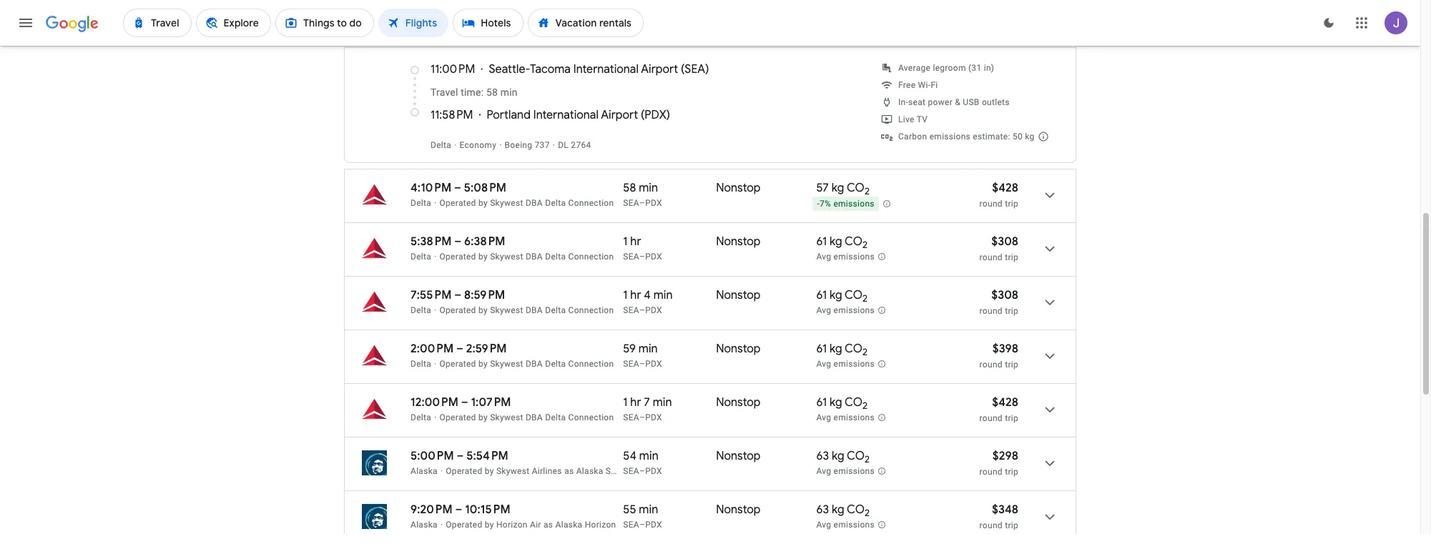 Task type: describe. For each thing, give the bounding box(es) containing it.
min inside 1 hr 7 min sea – pdx
[[653, 396, 672, 410]]

live
[[899, 114, 915, 124]]

– inside 54 min sea – pdx
[[640, 466, 645, 477]]

dba for 1:07 pm
[[526, 413, 543, 423]]

5:00 pm – 5:54 pm
[[411, 449, 509, 464]]

$348
[[992, 503, 1019, 517]]

2 for 1 hr 7 min
[[863, 400, 868, 412]]

departure
[[411, 13, 466, 27]]

4:10 pm
[[411, 181, 452, 195]]

total duration 54 min. element
[[623, 449, 716, 466]]

308 US dollars text field
[[992, 288, 1019, 303]]

min inside 1 hr 4 min sea – pdx
[[654, 288, 673, 303]]

avg emissions for 59 min
[[817, 359, 875, 369]]

airlines
[[532, 466, 562, 477]]

co for 1 hr 7 min
[[845, 396, 863, 410]]

round for 1 hr
[[980, 253, 1003, 263]]

10:15 pm
[[465, 503, 511, 517]]

min inside 54 min sea – pdx
[[639, 449, 659, 464]]

as for 5:54 pm
[[565, 466, 574, 477]]

leaves seattle-tacoma international airport at 5:00 pm on saturday, november 25 and arrives at portland international airport at 5:54 pm on saturday, november 25. element
[[411, 449, 509, 464]]

61 for 1 hr 7 min
[[817, 396, 827, 410]]

– inside 1 hr sea – pdx
[[640, 252, 645, 262]]

Arrival time: 5:54 PM. text field
[[467, 449, 509, 464]]

428 US dollars text field
[[992, 396, 1019, 410]]

Departure time: 5:00 PM. text field
[[411, 449, 454, 464]]

Arrival time: 6:38 PM. text field
[[464, 235, 505, 249]]

61 kg co 2 for 1 hr
[[817, 235, 868, 251]]

usb
[[963, 97, 980, 107]]

sea inside 1 hr sea – pdx
[[623, 252, 640, 262]]

hr for 7
[[631, 396, 641, 410]]

55
[[623, 503, 636, 517]]

hr for sea
[[631, 235, 641, 249]]

co for 58 min
[[847, 181, 865, 195]]

9:20 pm
[[411, 503, 453, 517]]

$398
[[993, 342, 1019, 356]]

– inside 1 hr 4 min sea – pdx
[[640, 306, 645, 316]]

in)
[[984, 63, 995, 73]]

$428 round trip for 57
[[980, 181, 1019, 209]]

nov
[[503, 13, 524, 27]]

58 min sea – pdx
[[623, 181, 662, 208]]

outlets
[[982, 97, 1010, 107]]

1 hr 4 min sea – pdx
[[623, 288, 673, 316]]

$398 round trip
[[980, 342, 1019, 370]]

1 horizontal spatial  image
[[553, 140, 555, 150]]

round for 1 hr 7 min
[[980, 414, 1003, 424]]

by for 5:08 pm
[[479, 198, 488, 208]]

– inside 59 min sea – pdx
[[640, 359, 645, 369]]

63 kg co 2 for $348
[[817, 503, 870, 520]]

alaska down departure time: 9:20 pm. text field
[[411, 520, 438, 530]]

54 min sea – pdx
[[623, 449, 662, 477]]

$308 round trip for min
[[980, 288, 1019, 316]]

1 for 1 hr 7 min
[[623, 396, 628, 410]]

5:38 pm – 6:38 pm
[[411, 235, 505, 249]]

2 for 1 hr
[[863, 239, 868, 251]]

2 for 1 hr 4 min
[[863, 293, 868, 305]]

total duration 1 hr 4 min. element
[[623, 288, 716, 305]]

– left 8:59 pm text field
[[455, 288, 462, 303]]

min up portland
[[501, 87, 518, 98]]

50
[[1013, 132, 1023, 142]]

in-seat power & usb outlets
[[899, 97, 1010, 107]]

avg emissions for 55 min
[[817, 520, 875, 530]]

round for 1 hr 4 min
[[980, 306, 1003, 316]]

power
[[928, 97, 953, 107]]

by for 6:38 pm
[[479, 252, 488, 262]]

– left 1:07 pm
[[461, 396, 468, 410]]

$308 for min
[[992, 288, 1019, 303]]

59
[[623, 342, 636, 356]]

– inside the 55 min sea – pdx
[[640, 520, 645, 530]]

63 for 54 min
[[817, 449, 829, 464]]

59 min sea – pdx
[[623, 342, 662, 369]]

2:59 pm
[[466, 342, 507, 356]]

5:08 pm
[[464, 181, 507, 195]]

operated by skywest dba delta connection for 5:38 pm – 6:38 pm
[[440, 252, 614, 262]]

6:38 pm
[[464, 235, 505, 249]]

– right departure time: 9:20 pm. text field
[[455, 503, 462, 517]]

by for 8:59 pm
[[479, 306, 488, 316]]

connection for 59 min
[[568, 359, 614, 369]]

nonstop flight. element for 1 hr 7 min
[[716, 396, 761, 412]]

Arrival time: 2:59 PM. text field
[[466, 342, 507, 356]]

carbon emissions estimate: 50 kg
[[899, 132, 1035, 142]]

flight details. leaves seattle-tacoma international airport at 12:00 pm on saturday, november 25 and arrives at portland international airport at 1:07 pm on saturday, november 25. image
[[1033, 393, 1067, 427]]

2 horizon from the left
[[585, 520, 616, 530]]

co for 54 min
[[847, 449, 865, 464]]

$428 for 57
[[992, 181, 1019, 195]]

alaska down departure time: 5:00 pm. "text box"
[[411, 466, 438, 477]]

2:00 pm – 2:59 pm
[[411, 342, 507, 356]]

61 for 1 hr
[[817, 235, 827, 249]]

boeing 737
[[505, 140, 550, 150]]

avg for 1 hr
[[817, 252, 832, 262]]

in-
[[899, 97, 909, 107]]

0 vertical spatial (
[[681, 62, 685, 77]]

skywest for 2:59 pm
[[490, 359, 523, 369]]

air
[[530, 520, 541, 530]]

63 for 55 min
[[817, 503, 829, 517]]

avg emissions for 1 hr 7 min
[[817, 413, 875, 423]]

$428 for 61
[[992, 396, 1019, 410]]

operated for 4:10 pm
[[440, 198, 476, 208]]

kg for 58 min
[[832, 181, 845, 195]]

$348 round trip
[[980, 503, 1019, 531]]

trip for 1 hr
[[1005, 253, 1019, 263]]

Departure time: 9:20 PM. text field
[[411, 503, 453, 517]]

dl 2764
[[558, 140, 591, 150]]

1 hr 7 min sea – pdx
[[623, 396, 672, 423]]

Arrival time: 10:15 PM. text field
[[465, 503, 511, 517]]

free wi-fi
[[899, 80, 938, 90]]

1 vertical spatial  image
[[441, 466, 443, 477]]

12:00 pm – 1:07 pm
[[411, 396, 511, 410]]

$308 round trip for –
[[980, 235, 1019, 263]]

5:54 pm
[[467, 449, 509, 464]]

7
[[644, 396, 650, 410]]

avg for 1 hr 4 min
[[817, 306, 832, 316]]

min inside 58 min sea – pdx
[[639, 181, 658, 195]]

carbon
[[899, 132, 928, 142]]

nonstop for 1 hr 4 min
[[716, 288, 761, 303]]

dl
[[558, 140, 569, 150]]

2764
[[571, 140, 591, 150]]

– left 6:38 pm text field
[[455, 235, 462, 249]]

– right 4:10 pm text field on the top left of page
[[454, 181, 461, 195]]

1 hr sea – pdx
[[623, 235, 662, 262]]

kg for 1 hr 4 min
[[830, 288, 843, 303]]

by for 2:59 pm
[[479, 359, 488, 369]]

operated for 7:55 pm
[[440, 306, 476, 316]]

Departure time: 4:10 PM. text field
[[411, 181, 452, 195]]

25
[[527, 13, 540, 27]]

dba for 5:08 pm
[[526, 198, 543, 208]]

2:00 pm
[[411, 342, 454, 356]]

1:07 pm
[[471, 396, 511, 410]]

by for 1:07 pm
[[479, 413, 488, 423]]

kg for 55 min
[[832, 503, 845, 517]]

5:38 pm
[[411, 235, 452, 249]]

pdx for portland international airport ( pdx )
[[645, 108, 667, 122]]

portland
[[487, 108, 531, 122]]

0 horizontal spatial (
[[641, 108, 645, 122]]

63 kg co 2 for $298
[[817, 449, 870, 466]]

61 for 1 hr 4 min
[[817, 288, 827, 303]]

sea inside 1 hr 4 min sea – pdx
[[623, 306, 640, 316]]

legroom
[[933, 63, 966, 73]]

live tv
[[899, 114, 928, 124]]

428 US dollars text field
[[992, 181, 1019, 195]]

time:
[[461, 87, 484, 98]]

$308 for –
[[992, 235, 1019, 249]]

seat
[[909, 97, 926, 107]]

– left 2:59 pm
[[456, 342, 464, 356]]

operated by horizon air as alaska horizon
[[446, 520, 616, 530]]

round for 54 min
[[980, 467, 1003, 477]]

carbon emissions estimate: 50 kilograms element
[[899, 132, 1035, 142]]

dba for 6:38 pm
[[526, 252, 543, 262]]

trip for 55 min
[[1005, 521, 1019, 531]]

avg for 55 min
[[817, 520, 832, 530]]

leaves seattle-tacoma international airport at 5:38 pm on saturday, november 25 and arrives at portland international airport at 6:38 pm on saturday, november 25. element
[[411, 235, 505, 249]]

avg emissions for 1 hr
[[817, 252, 875, 262]]

round for 58 min
[[980, 199, 1003, 209]]

avg for 1 hr 7 min
[[817, 413, 832, 423]]

1 for 1 hr 4 min
[[623, 288, 628, 303]]

55 min sea – pdx
[[623, 503, 662, 530]]

dba for 2:59 pm
[[526, 359, 543, 369]]

0 vertical spatial airport
[[641, 62, 678, 77]]

operated for 5:38 pm
[[440, 252, 476, 262]]

round for 55 min
[[980, 521, 1003, 531]]

trip for 1 hr 7 min
[[1005, 414, 1019, 424]]

54
[[623, 449, 637, 464]]

skywest for 8:59 pm
[[490, 306, 523, 316]]

12:00 pm
[[411, 396, 459, 410]]

sea inside 58 min sea – pdx
[[623, 198, 640, 208]]

-
[[817, 199, 820, 209]]

2 for 55 min
[[865, 507, 870, 520]]

pdx inside 1 hr 4 min sea – pdx
[[645, 306, 662, 316]]

7:55 pm – 8:59 pm
[[411, 288, 505, 303]]

avg for 54 min
[[817, 467, 832, 477]]

min inside the 55 min sea – pdx
[[639, 503, 658, 517]]

travel time: 58 min
[[431, 87, 518, 98]]

boeing
[[505, 140, 533, 150]]

connection for 58 min
[[568, 198, 614, 208]]

7%
[[820, 199, 831, 209]]



Task type: vqa. For each thing, say whether or not it's contained in the screenshot.
Mon, Feb 19 element
no



Task type: locate. For each thing, give the bounding box(es) containing it.
4 round from the top
[[980, 360, 1003, 370]]

connection for 1 hr
[[568, 252, 614, 262]]

connection left 59 min sea – pdx
[[568, 359, 614, 369]]

(
[[681, 62, 685, 77], [641, 108, 645, 122]]

trip
[[1005, 199, 1019, 209], [1005, 253, 1019, 263], [1005, 306, 1019, 316], [1005, 360, 1019, 370], [1005, 414, 1019, 424], [1005, 467, 1019, 477], [1005, 521, 1019, 531]]

2 $308 round trip from the top
[[980, 288, 1019, 316]]

3 61 kg co 2 from the top
[[817, 342, 868, 359]]

1 vertical spatial $428 round trip
[[980, 396, 1019, 424]]

emissions for 1 hr 4 min
[[834, 306, 875, 316]]

by down arrival time: 5:08 pm. text field
[[479, 198, 488, 208]]

0 horizontal spatial 58
[[486, 87, 498, 98]]

horizon
[[496, 520, 528, 530], [585, 520, 616, 530]]

1 61 kg co 2 from the top
[[817, 235, 868, 251]]

operated by skywest dba delta connection for 7:55 pm – 8:59 pm
[[440, 306, 614, 316]]

0 horizontal spatial as
[[544, 520, 553, 530]]

– down 4
[[640, 306, 645, 316]]

trip inside $348 round trip
[[1005, 521, 1019, 531]]

avg
[[817, 252, 832, 262], [817, 306, 832, 316], [817, 359, 832, 369], [817, 413, 832, 423], [817, 467, 832, 477], [817, 520, 832, 530]]

1 inside 1 hr sea – pdx
[[623, 235, 628, 249]]

2 $428 from the top
[[992, 396, 1019, 410]]

1 horizontal spatial horizon
[[585, 520, 616, 530]]

operated by skywest dba delta connection for 12:00 pm – 1:07 pm
[[440, 413, 614, 423]]

round inside $298 round trip
[[980, 467, 1003, 477]]

min right 55
[[639, 503, 658, 517]]

2 vertical spatial hr
[[631, 396, 641, 410]]

4 operated by skywest dba delta connection from the top
[[440, 359, 614, 369]]

sea inside the 55 min sea – pdx
[[623, 520, 640, 530]]

2 hr from the top
[[631, 288, 641, 303]]

skywest down 6:38 pm text field
[[490, 252, 523, 262]]

5:00 pm
[[411, 449, 454, 464]]

11:58 pm
[[431, 108, 473, 122]]

$308 left flight details. leaves seattle-tacoma international airport at 7:55 pm on saturday, november 25 and arrives at portland international airport at 8:59 pm on saturday, november 25. icon
[[992, 288, 1019, 303]]

5 trip from the top
[[1005, 414, 1019, 424]]

pdx for 59 min sea – pdx
[[645, 359, 662, 369]]

2 61 kg co 2 from the top
[[817, 288, 868, 305]]

2 vertical spatial 1
[[623, 396, 628, 410]]

1 left 7
[[623, 396, 628, 410]]

3 trip from the top
[[1005, 306, 1019, 316]]

average
[[899, 63, 931, 73]]

1 nonstop from the top
[[716, 181, 761, 195]]

4
[[644, 288, 651, 303]]

0 vertical spatial  image
[[553, 140, 555, 150]]

0 horizontal spatial horizon
[[496, 520, 528, 530]]

0 vertical spatial 58
[[486, 87, 498, 98]]

nonstop flight. element for 1 hr 4 min
[[716, 288, 761, 305]]

skywest for 1:07 pm
[[490, 413, 523, 423]]

– down total duration 55 min. 'element'
[[640, 520, 645, 530]]

min up total duration 1 hr. element
[[639, 181, 658, 195]]

Arrival time: 8:59 PM. text field
[[464, 288, 505, 303]]

398 US dollars text field
[[993, 342, 1019, 356]]

connection left 58 min sea – pdx at left top
[[568, 198, 614, 208]]

3 connection from the top
[[568, 306, 614, 316]]

1 63 kg co 2 from the top
[[817, 449, 870, 466]]

nonstop for 55 min
[[716, 503, 761, 517]]

2
[[865, 185, 870, 198], [863, 239, 868, 251], [863, 293, 868, 305], [863, 346, 868, 359], [863, 400, 868, 412], [865, 454, 870, 466], [865, 507, 870, 520]]

58 right time:
[[486, 87, 498, 98]]

0 vertical spatial international
[[574, 62, 639, 77]]

$428 round trip up $298
[[980, 396, 1019, 424]]

nonstop for 59 min
[[716, 342, 761, 356]]

1 horizontal spatial 58
[[623, 181, 636, 195]]

1 inside 1 hr 4 min sea – pdx
[[623, 288, 628, 303]]

international up dl
[[534, 108, 599, 122]]

sea inside 1 hr 7 min sea – pdx
[[623, 413, 640, 423]]

Departure time: 5:38 PM. text field
[[411, 235, 452, 249]]

nonstop flight. element
[[716, 181, 761, 197], [716, 235, 761, 251], [716, 288, 761, 305], [716, 342, 761, 358], [716, 396, 761, 412], [716, 449, 761, 466], [716, 503, 761, 519]]

3 hr from the top
[[631, 396, 641, 410]]

round down 428 us dollars text box
[[980, 199, 1003, 209]]

operated by skywest dba delta connection down 8:59 pm
[[440, 306, 614, 316]]

by down 8:59 pm
[[479, 306, 488, 316]]

6 nonstop flight. element from the top
[[716, 449, 761, 466]]

international up the portland international airport ( pdx )
[[574, 62, 639, 77]]

8:59 pm
[[464, 288, 505, 303]]

1 connection from the top
[[568, 198, 614, 208]]

5 avg emissions from the top
[[817, 467, 875, 477]]

 image down 5:00 pm
[[441, 466, 443, 477]]

61 kg co 2
[[817, 235, 868, 251], [817, 288, 868, 305], [817, 342, 868, 359], [817, 396, 868, 412]]

1 63 from the top
[[817, 449, 829, 464]]

pdx inside 58 min sea – pdx
[[645, 198, 662, 208]]

57 kg co 2
[[817, 181, 870, 198]]

co for 55 min
[[847, 503, 865, 517]]

0 vertical spatial )
[[706, 62, 709, 77]]

1
[[623, 235, 628, 249], [623, 288, 628, 303], [623, 396, 628, 410]]

-7% emissions
[[817, 199, 875, 209]]

kg
[[1025, 132, 1035, 142], [832, 181, 845, 195], [830, 235, 843, 249], [830, 288, 843, 303], [830, 342, 843, 356], [830, 396, 843, 410], [832, 449, 845, 464], [832, 503, 845, 517]]

$298 round trip
[[980, 449, 1019, 477]]

emissions for 59 min
[[834, 359, 875, 369]]

– down total duration 58 min. element
[[640, 198, 645, 208]]

– inside 1 hr 7 min sea – pdx
[[640, 413, 645, 423]]

leaves seattle-tacoma international airport at 12:00 pm on saturday, november 25 and arrives at portland international airport at 1:07 pm on saturday, november 25. element
[[411, 396, 511, 410]]

trip for 54 min
[[1005, 467, 1019, 477]]

connection left 1 hr sea – pdx
[[568, 252, 614, 262]]

tv
[[917, 114, 928, 124]]

connection for 1 hr 4 min
[[568, 306, 614, 316]]

nonstop flight. element for 54 min
[[716, 449, 761, 466]]

1 inside 1 hr 7 min sea – pdx
[[623, 396, 628, 410]]

operated by skywest dba delta connection
[[440, 198, 614, 208], [440, 252, 614, 262], [440, 306, 614, 316], [440, 359, 614, 369], [440, 413, 614, 423]]

as for 10:15 pm
[[544, 520, 553, 530]]

3 avg emissions from the top
[[817, 359, 875, 369]]

pdx inside 59 min sea – pdx
[[645, 359, 662, 369]]

by down 10:15 pm
[[485, 520, 494, 530]]

hr for 4
[[631, 288, 641, 303]]

3 round from the top
[[980, 306, 1003, 316]]

trip down 348 us dollars text field
[[1005, 521, 1019, 531]]

hr inside 1 hr sea – pdx
[[631, 235, 641, 249]]

2 dba from the top
[[526, 252, 543, 262]]

pdx for 54 min sea – pdx
[[645, 466, 662, 477]]

pdx inside 54 min sea – pdx
[[645, 466, 662, 477]]

1 avg from the top
[[817, 252, 832, 262]]

2 operated by skywest dba delta connection from the top
[[440, 252, 614, 262]]

operated by skywest dba delta connection for 2:00 pm – 2:59 pm
[[440, 359, 614, 369]]

0 horizontal spatial )
[[667, 108, 670, 122]]

1 vertical spatial hr
[[631, 288, 641, 303]]

$428 left 'flight details. leaves seattle-tacoma international airport at 4:10 pm on saturday, november 25 and arrives at portland international airport at 5:08 pm on saturday, november 25.' icon
[[992, 181, 1019, 195]]

leaves seattle-tacoma international airport at 4:10 pm on saturday, november 25 and arrives at portland international airport at 5:08 pm on saturday, november 25. element
[[411, 181, 507, 195]]

&
[[955, 97, 961, 107]]

0 vertical spatial hr
[[631, 235, 641, 249]]

1 $308 round trip from the top
[[980, 235, 1019, 263]]

$428 round trip for 61
[[980, 396, 1019, 424]]

$428 round trip
[[980, 181, 1019, 209], [980, 396, 1019, 424]]

round
[[980, 199, 1003, 209], [980, 253, 1003, 263], [980, 306, 1003, 316], [980, 360, 1003, 370], [980, 414, 1003, 424], [980, 467, 1003, 477], [980, 521, 1003, 531]]

3 1 from the top
[[623, 396, 628, 410]]

9:20 pm – 10:15 pm
[[411, 503, 511, 517]]

0 horizontal spatial  image
[[441, 466, 443, 477]]

horizon left air
[[496, 520, 528, 530]]

)
[[706, 62, 709, 77], [667, 108, 670, 122]]

airport
[[641, 62, 678, 77], [601, 108, 638, 122]]

emissions for 55 min
[[834, 520, 875, 530]]

7:55 pm
[[411, 288, 452, 303]]

hr left 7
[[631, 396, 641, 410]]

3 61 from the top
[[817, 342, 827, 356]]

7 nonstop from the top
[[716, 503, 761, 517]]

2 avg from the top
[[817, 306, 832, 316]]

– left 5:54 pm
[[457, 449, 464, 464]]

round down $298
[[980, 467, 1003, 477]]

2 inside 57 kg co 2
[[865, 185, 870, 198]]

total duration 1 hr. element
[[623, 235, 716, 251]]

$308
[[992, 235, 1019, 249], [992, 288, 1019, 303]]

2 $308 from the top
[[992, 288, 1019, 303]]

by down the 'arrival time: 1:07 pm.' text box
[[479, 413, 488, 423]]

co inside 57 kg co 2
[[847, 181, 865, 195]]

pdx inside 1 hr 7 min sea – pdx
[[645, 413, 662, 423]]

1 nonstop flight. element from the top
[[716, 181, 761, 197]]

61 kg co 2 for 1 hr 4 min
[[817, 288, 868, 305]]

by down 5:54 pm
[[485, 466, 494, 477]]

operated by skywest dba delta connection down 2:59 pm
[[440, 359, 614, 369]]

(31
[[969, 63, 982, 73]]

as right "airlines"
[[565, 466, 574, 477]]

alaska left skywest
[[576, 466, 604, 477]]

 image left dl
[[553, 140, 555, 150]]

$428 round trip up $308 text field
[[980, 181, 1019, 209]]

nonstop flight. element for 59 min
[[716, 342, 761, 358]]

hr left 4
[[631, 288, 641, 303]]

– down 7
[[640, 413, 645, 423]]

nonstop for 58 min
[[716, 181, 761, 195]]

skywest down 8:59 pm text field
[[490, 306, 523, 316]]

$428
[[992, 181, 1019, 195], [992, 396, 1019, 410]]

2 for 58 min
[[865, 185, 870, 198]]

4 nonstop flight. element from the top
[[716, 342, 761, 358]]

avg for 59 min
[[817, 359, 832, 369]]

estimate:
[[973, 132, 1011, 142]]

wi-
[[918, 80, 931, 90]]

sat, nov 25
[[480, 13, 540, 27]]

1 1 from the top
[[623, 235, 628, 249]]

skywest
[[606, 466, 640, 477]]

1 vertical spatial international
[[534, 108, 599, 122]]

co for 1 hr 4 min
[[845, 288, 863, 303]]

skywest down "5:54 pm" text field
[[496, 466, 530, 477]]

58 inside 58 min sea – pdx
[[623, 181, 636, 195]]

total duration 55 min. element
[[623, 503, 716, 519]]

skywest down 1:07 pm
[[490, 413, 523, 423]]

hr inside 1 hr 7 min sea – pdx
[[631, 396, 641, 410]]

0 vertical spatial 1
[[623, 235, 628, 249]]

flight details. leaves seattle-tacoma international airport at 4:10 pm on saturday, november 25 and arrives at portland international airport at 5:08 pm on saturday, november 25. image
[[1033, 178, 1067, 212]]

Arrival time: 5:08 PM. text field
[[464, 181, 507, 195]]

1 hr from the top
[[631, 235, 641, 249]]

5 connection from the top
[[568, 413, 614, 423]]

4 avg from the top
[[817, 413, 832, 423]]

$308 left flight details. leaves seattle-tacoma international airport at 5:38 pm on saturday, november 25 and arrives at portland international airport at 6:38 pm on saturday, november 25. image
[[992, 235, 1019, 249]]

2 for 54 min
[[865, 454, 870, 466]]

skywest for 5:08 pm
[[490, 198, 523, 208]]

1 horizontal spatial )
[[706, 62, 709, 77]]

7 trip from the top
[[1005, 521, 1019, 531]]

2 $428 round trip from the top
[[980, 396, 1019, 424]]

main menu image
[[17, 14, 34, 31]]

1 down 58 min sea – pdx at left top
[[623, 235, 628, 249]]

1 $308 from the top
[[992, 235, 1019, 249]]

1 vertical spatial 58
[[623, 181, 636, 195]]

flight details. leaves seattle-tacoma international airport at 5:38 pm on saturday, november 25 and arrives at portland international airport at 6:38 pm on saturday, november 25. image
[[1033, 232, 1067, 266]]

kg inside 57 kg co 2
[[832, 181, 845, 195]]

1 vertical spatial (
[[641, 108, 645, 122]]

0 vertical spatial $428
[[992, 181, 1019, 195]]

4 nonstop from the top
[[716, 342, 761, 356]]

1 vertical spatial $308 round trip
[[980, 288, 1019, 316]]

connection left 1 hr 4 min sea – pdx
[[568, 306, 614, 316]]

3 nonstop flight. element from the top
[[716, 288, 761, 305]]

total duration 1 hr 7 min. element
[[623, 396, 716, 412]]

Arrival time: 11:58 PM. text field
[[431, 108, 473, 122]]

sea inside 59 min sea – pdx
[[623, 359, 640, 369]]

min right '59'
[[639, 342, 658, 356]]

1 horizontal spatial (
[[681, 62, 685, 77]]

1 vertical spatial airport
[[601, 108, 638, 122]]

as right air
[[544, 520, 553, 530]]

348 US dollars text field
[[992, 503, 1019, 517]]

1 $428 round trip from the top
[[980, 181, 1019, 209]]

5 avg from the top
[[817, 467, 832, 477]]

3 operated by skywest dba delta connection from the top
[[440, 306, 614, 316]]

sat,
[[480, 13, 500, 27]]

operated down the leaves seattle-tacoma international airport at 2:00 pm on saturday, november 25 and arrives at portland international airport at 2:59 pm on saturday, november 25. "element"
[[440, 359, 476, 369]]

round down $428 text box
[[980, 414, 1003, 424]]

pdx inside 1 hr sea – pdx
[[645, 252, 662, 262]]

57
[[817, 181, 829, 195]]

min inside 59 min sea – pdx
[[639, 342, 658, 356]]

4 connection from the top
[[568, 359, 614, 369]]

dba for 8:59 pm
[[526, 306, 543, 316]]

$308 round trip up 308 us dollars text field
[[980, 235, 1019, 263]]

4 avg emissions from the top
[[817, 413, 875, 423]]

298 US dollars text field
[[993, 449, 1019, 464]]

round down 308 us dollars text field
[[980, 306, 1003, 316]]

operated by skywest airlines as alaska skywest
[[446, 466, 640, 477]]

sea inside 54 min sea – pdx
[[623, 466, 640, 477]]

nonstop flight. element for 55 min
[[716, 503, 761, 519]]

trip for 1 hr 4 min
[[1005, 306, 1019, 316]]

avg emissions for 1 hr 4 min
[[817, 306, 875, 316]]

4 dba from the top
[[526, 359, 543, 369]]

leaves seattle-tacoma international airport at 2:00 pm on saturday, november 25 and arrives at portland international airport at 2:59 pm on saturday, november 25. element
[[411, 342, 507, 356]]

total duration 58 min. element
[[623, 181, 716, 197]]

Departure time: 7:55 PM. text field
[[411, 288, 452, 303]]

61
[[817, 235, 827, 249], [817, 288, 827, 303], [817, 342, 827, 356], [817, 396, 827, 410]]

nonstop for 54 min
[[716, 449, 761, 464]]

round inside $398 round trip
[[980, 360, 1003, 370]]

round inside $348 round trip
[[980, 521, 1003, 531]]

min right 7
[[653, 396, 672, 410]]

travel
[[431, 87, 458, 98]]

0 vertical spatial $428 round trip
[[980, 181, 1019, 209]]

trip down $298
[[1005, 467, 1019, 477]]

operated by skywest dba delta connection down 1:07 pm
[[440, 413, 614, 423]]

1 vertical spatial )
[[667, 108, 670, 122]]

average legroom (31 in)
[[899, 63, 995, 73]]

portland international airport ( pdx )
[[487, 108, 670, 122]]

co for 1 hr
[[845, 235, 863, 249]]

– down total duration 1 hr. element
[[640, 252, 645, 262]]

Departure time: 2:00 PM. text field
[[411, 342, 454, 356]]

skywest down 2:59 pm
[[490, 359, 523, 369]]

pdx
[[645, 108, 667, 122], [645, 198, 662, 208], [645, 252, 662, 262], [645, 306, 662, 316], [645, 359, 662, 369], [645, 413, 662, 423], [645, 466, 662, 477], [645, 520, 662, 530]]

operated down 12:00 pm – 1:07 pm
[[440, 413, 476, 423]]

0 vertical spatial 63 kg co 2
[[817, 449, 870, 466]]

nonstop flight. element for 1 hr
[[716, 235, 761, 251]]

– down total duration 59 min. element
[[640, 359, 645, 369]]

by down 2:59 pm
[[479, 359, 488, 369]]

hr inside 1 hr 4 min sea – pdx
[[631, 288, 641, 303]]

trip down 428 us dollars text box
[[1005, 199, 1019, 209]]

connection for 1 hr 7 min
[[568, 413, 614, 423]]

5 operated by skywest dba delta connection from the top
[[440, 413, 614, 423]]

pdx for 58 min sea – pdx
[[645, 198, 662, 208]]

nonstop for 1 hr 7 min
[[716, 396, 761, 410]]

0 vertical spatial $308 round trip
[[980, 235, 1019, 263]]

seattle-
[[489, 62, 530, 77]]

emissions for 1 hr 7 min
[[834, 413, 875, 423]]

1 horizontal spatial airport
[[641, 62, 678, 77]]

4 61 kg co 2 from the top
[[817, 396, 868, 412]]

min right 54
[[639, 449, 659, 464]]

1 vertical spatial $308
[[992, 288, 1019, 303]]

– inside 58 min sea – pdx
[[640, 198, 645, 208]]

308 US dollars text field
[[992, 235, 1019, 249]]

connection left 1 hr 7 min sea – pdx
[[568, 413, 614, 423]]

$308 round trip
[[980, 235, 1019, 263], [980, 288, 1019, 316]]

1 vertical spatial 1
[[623, 288, 628, 303]]

kg for 54 min
[[832, 449, 845, 464]]

delta
[[431, 140, 452, 150], [411, 198, 431, 208], [545, 198, 566, 208], [411, 252, 431, 262], [545, 252, 566, 262], [411, 306, 431, 316], [545, 306, 566, 316], [411, 359, 431, 369], [545, 359, 566, 369], [411, 413, 431, 423], [545, 413, 566, 423]]

hr down 58 min sea – pdx at left top
[[631, 235, 641, 249]]

1 operated by skywest dba delta connection from the top
[[440, 198, 614, 208]]

nonstop
[[716, 181, 761, 195], [716, 235, 761, 249], [716, 288, 761, 303], [716, 342, 761, 356], [716, 396, 761, 410], [716, 449, 761, 464], [716, 503, 761, 517]]

operated for 2:00 pm
[[440, 359, 476, 369]]

5 dba from the top
[[526, 413, 543, 423]]

trip down $428 text box
[[1005, 414, 1019, 424]]

6 nonstop from the top
[[716, 449, 761, 464]]

2 nonstop flight. element from the top
[[716, 235, 761, 251]]

1 61 from the top
[[817, 235, 827, 249]]

3 dba from the top
[[526, 306, 543, 316]]

1 for 1 hr
[[623, 235, 628, 249]]

63
[[817, 449, 829, 464], [817, 503, 829, 517]]

emissions for 1 hr
[[834, 252, 875, 262]]

Arrival time: 1:07 PM. text field
[[471, 396, 511, 410]]

operated down leaves seattle-tacoma international airport at 9:20 pm on saturday, november 25 and arrives at portland international airport at 10:15 pm on saturday, november 25. element
[[446, 520, 483, 530]]

4:10 pm – 5:08 pm
[[411, 181, 507, 195]]

6 trip from the top
[[1005, 467, 1019, 477]]

round down 398 us dollars text field
[[980, 360, 1003, 370]]

trip down '$398' on the bottom right of the page
[[1005, 360, 1019, 370]]

6 avg emissions from the top
[[817, 520, 875, 530]]

pdx for 55 min sea – pdx
[[645, 520, 662, 530]]

round down 348 us dollars text field
[[980, 521, 1003, 531]]

kg for 1 hr 7 min
[[830, 396, 843, 410]]

seattle-tacoma international airport ( sea )
[[489, 62, 709, 77]]

change appearance image
[[1312, 6, 1347, 40]]

2 trip from the top
[[1005, 253, 1019, 263]]

7 nonstop flight. element from the top
[[716, 503, 761, 519]]

skywest down arrival time: 5:08 pm. text field
[[490, 198, 523, 208]]

$428 left flight details. leaves seattle-tacoma international airport at 12:00 pm on saturday, november 25 and arrives at portland international airport at 1:07 pm on saturday, november 25. image on the bottom right of the page
[[992, 396, 1019, 410]]

economy
[[460, 140, 497, 150]]

$298
[[993, 449, 1019, 464]]

operated by skywest dba delta connection down 6:38 pm text field
[[440, 252, 614, 262]]

$308 round trip up '$398' on the bottom right of the page
[[980, 288, 1019, 316]]

flight details. leaves seattle-tacoma international airport at 2:00 pm on saturday, november 25 and arrives at portland international airport at 2:59 pm on saturday, november 25. image
[[1033, 339, 1067, 373]]

Departure time: 12:00 PM. text field
[[411, 396, 459, 410]]

skywest for 6:38 pm
[[490, 252, 523, 262]]

1 left 4
[[623, 288, 628, 303]]

leaves seattle-tacoma international airport at 7:55 pm on saturday, november 25 and arrives at portland international airport at 8:59 pm on saturday, november 25. element
[[411, 288, 505, 303]]

1 horizontal spatial as
[[565, 466, 574, 477]]

emissions
[[930, 132, 971, 142], [834, 199, 875, 209], [834, 252, 875, 262], [834, 306, 875, 316], [834, 359, 875, 369], [834, 413, 875, 423], [834, 467, 875, 477], [834, 520, 875, 530]]

tacoma
[[530, 62, 571, 77]]

2 63 kg co 2 from the top
[[817, 503, 870, 520]]

flight details. leaves seattle-tacoma international airport at 7:55 pm on saturday, november 25 and arrives at portland international airport at 8:59 pm on saturday, november 25. image
[[1033, 285, 1067, 320]]

alaska right air
[[556, 520, 583, 530]]

0 vertical spatial as
[[565, 466, 574, 477]]

2 round from the top
[[980, 253, 1003, 263]]

0 horizontal spatial airport
[[601, 108, 638, 122]]

operated by skywest dba delta connection for 4:10 pm – 5:08 pm
[[440, 198, 614, 208]]

58 up 1 hr sea – pdx
[[623, 181, 636, 195]]

operated by skywest dba delta connection down 5:08 pm
[[440, 198, 614, 208]]

trip down $308 text field
[[1005, 253, 1019, 263]]

nonstop flight. element for 58 min
[[716, 181, 761, 197]]

1 vertical spatial as
[[544, 520, 553, 530]]

1 vertical spatial 63 kg co 2
[[817, 503, 870, 520]]

3 avg from the top
[[817, 359, 832, 369]]

0 vertical spatial 63
[[817, 449, 829, 464]]

min
[[501, 87, 518, 98], [639, 181, 658, 195], [654, 288, 673, 303], [639, 342, 658, 356], [653, 396, 672, 410], [639, 449, 659, 464], [639, 503, 658, 517]]

co for 59 min
[[845, 342, 863, 356]]

2 nonstop from the top
[[716, 235, 761, 249]]

3 nonstop from the top
[[716, 288, 761, 303]]

trip inside $398 round trip
[[1005, 360, 1019, 370]]

trip inside $298 round trip
[[1005, 467, 1019, 477]]

operated down 4:10 pm – 5:08 pm
[[440, 198, 476, 208]]

2 1 from the top
[[623, 288, 628, 303]]

2 63 from the top
[[817, 503, 829, 517]]

6 round from the top
[[980, 467, 1003, 477]]

1 round from the top
[[980, 199, 1003, 209]]

1 horizon from the left
[[496, 520, 528, 530]]

operated down the 7:55 pm – 8:59 pm
[[440, 306, 476, 316]]

0 vertical spatial $308
[[992, 235, 1019, 249]]

trip down 308 us dollars text field
[[1005, 306, 1019, 316]]

4 trip from the top
[[1005, 360, 1019, 370]]

operated down leaves seattle-tacoma international airport at 5:38 pm on saturday, november 25 and arrives at portland international airport at 6:38 pm on saturday, november 25. element
[[440, 252, 476, 262]]

1 $428 from the top
[[992, 181, 1019, 195]]

trip for 59 min
[[1005, 360, 1019, 370]]

1 vertical spatial $428
[[992, 396, 1019, 410]]

flight details. leaves seattle-tacoma international airport at 5:00 pm on saturday, november 25 and arrives at portland international airport at 5:54 pm on saturday, november 25. image
[[1033, 446, 1067, 481]]

1 trip from the top
[[1005, 199, 1019, 209]]

Departure time: 11:00 PM. text field
[[431, 62, 475, 77]]

4 61 from the top
[[817, 396, 827, 410]]

free
[[899, 80, 916, 90]]

by
[[479, 198, 488, 208], [479, 252, 488, 262], [479, 306, 488, 316], [479, 359, 488, 369], [479, 413, 488, 423], [485, 466, 494, 477], [485, 520, 494, 530]]

5 nonstop flight. element from the top
[[716, 396, 761, 412]]

flight details. leaves seattle-tacoma international airport at 9:20 pm on saturday, november 25 and arrives at portland international airport at 10:15 pm on saturday, november 25. image
[[1033, 500, 1067, 534]]

61 for 59 min
[[817, 342, 827, 356]]

2 connection from the top
[[568, 252, 614, 262]]

emissions for 54 min
[[834, 467, 875, 477]]

11:00 pm
[[431, 62, 475, 77]]

fi
[[931, 80, 938, 90]]

min right 4
[[654, 288, 673, 303]]

pdx inside the 55 min sea – pdx
[[645, 520, 662, 530]]

– down the total duration 54 min. element at bottom
[[640, 466, 645, 477]]

5 nonstop from the top
[[716, 396, 761, 410]]

 image
[[441, 520, 443, 530]]

737
[[535, 140, 550, 150]]

trip for 58 min
[[1005, 199, 1019, 209]]

pdx for 1 hr sea – pdx
[[645, 252, 662, 262]]

international
[[574, 62, 639, 77], [534, 108, 599, 122]]

2 avg emissions from the top
[[817, 306, 875, 316]]

total duration 59 min. element
[[623, 342, 716, 358]]

horizon left the 55 min sea – pdx on the left bottom of page
[[585, 520, 616, 530]]

5 round from the top
[[980, 414, 1003, 424]]

1 vertical spatial 63
[[817, 503, 829, 517]]

2 61 from the top
[[817, 288, 827, 303]]

7 round from the top
[[980, 521, 1003, 531]]

avg emissions for 54 min
[[817, 467, 875, 477]]

6 avg from the top
[[817, 520, 832, 530]]

 image
[[553, 140, 555, 150], [441, 466, 443, 477]]

nonstop for 1 hr
[[716, 235, 761, 249]]

1 dba from the top
[[526, 198, 543, 208]]

2 for 59 min
[[863, 346, 868, 359]]

round down $308 text field
[[980, 253, 1003, 263]]

1 avg emissions from the top
[[817, 252, 875, 262]]

leaves seattle-tacoma international airport at 9:20 pm on saturday, november 25 and arrives at portland international airport at 10:15 pm on saturday, november 25. element
[[411, 503, 511, 517]]

operated down 5:00 pm – 5:54 pm
[[446, 466, 483, 477]]

by down 6:38 pm text field
[[479, 252, 488, 262]]



